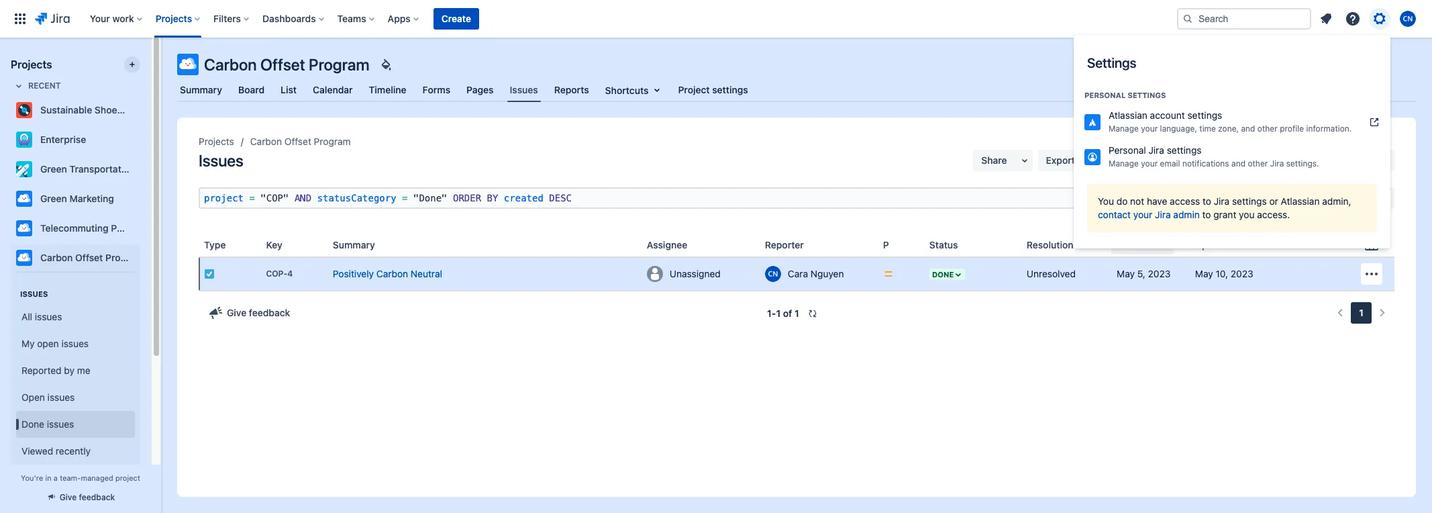Task type: describe. For each thing, give the bounding box(es) containing it.
list view
[[1232, 155, 1273, 165]]

board icon image
[[1365, 237, 1381, 253]]

open
[[21, 391, 45, 403]]

create project image
[[127, 59, 138, 70]]

green transportation link
[[11, 156, 135, 183]]

your work button
[[86, 8, 148, 30]]

0 vertical spatial program
[[309, 55, 370, 74]]

view for detail view
[[1327, 155, 1348, 165]]

1 vertical spatial projects
[[11, 58, 52, 71]]

notifications image
[[1319, 11, 1335, 27]]

sustainable
[[40, 104, 92, 115]]

my
[[21, 337, 35, 349]]

viewed recently
[[21, 445, 91, 456]]

2023 for may 10, 2023
[[1231, 268, 1254, 279]]

issue operations menu image
[[1365, 266, 1381, 282]]

your for account
[[1142, 124, 1158, 134]]

summary link
[[177, 78, 225, 102]]

reset button
[[1227, 187, 1268, 209]]

calendar
[[313, 84, 353, 95]]

language,
[[1161, 124, 1198, 134]]

0 horizontal spatial carbon offset program link
[[11, 244, 143, 271]]

drag column image for status
[[925, 237, 941, 253]]

cop-4 link
[[266, 269, 293, 279]]

may for may 5, 2023
[[1117, 268, 1135, 279]]

settings
[[1088, 55, 1137, 71]]

your profile and settings image
[[1401, 11, 1417, 27]]

telecommuting policy link
[[11, 215, 138, 242]]

carbon inside row
[[377, 268, 408, 279]]

personal for settings
[[1085, 91, 1126, 99]]

add to starred image for enterprise
[[136, 132, 152, 148]]

resolution
[[1027, 239, 1074, 250]]

policy
[[111, 222, 138, 234]]

view for list view
[[1252, 155, 1273, 165]]

done for done
[[933, 270, 954, 279]]

sort in ascending order image for resolution
[[1079, 239, 1090, 250]]

other inside personal jira settings manage your email notifications and other jira settings.
[[1249, 158, 1269, 169]]

email
[[1161, 158, 1181, 169]]

detail
[[1297, 155, 1325, 165]]

grant
[[1214, 209, 1237, 220]]

0 vertical spatial carbon offset program link
[[250, 134, 351, 150]]

in
[[45, 473, 51, 482]]

1 vertical spatial to
[[1203, 195, 1212, 207]]

atlassian account settings manage your language, time zone, and other profile information.
[[1109, 109, 1353, 134]]

drag column image for key
[[261, 237, 277, 253]]

you're in a team-managed project
[[21, 473, 140, 482]]

add to starred image for green transportation
[[136, 161, 152, 177]]

export issues
[[1047, 154, 1106, 166]]

reported by me link
[[16, 357, 135, 384]]

personal for jira
[[1109, 144, 1147, 156]]

jql
[[1373, 193, 1389, 203]]

0 horizontal spatial 1
[[777, 308, 781, 319]]

import and bulk change issues image
[[1377, 152, 1393, 169]]

projects link
[[199, 134, 234, 150]]

add to starred image for green marketing
[[136, 191, 152, 207]]

type
[[204, 239, 226, 250]]

your work
[[90, 13, 134, 24]]

list link
[[278, 78, 300, 102]]

reporter
[[765, 239, 804, 250]]

access.
[[1258, 209, 1291, 220]]

sort in ascending order image for updated
[[1240, 239, 1250, 250]]

initiative
[[125, 104, 162, 115]]

may 5, 2023
[[1117, 268, 1171, 279]]

all
[[1172, 154, 1182, 166]]

cara nguyen
[[788, 268, 844, 279]]

jira up grant
[[1215, 195, 1230, 207]]

drag column image for summary
[[328, 237, 344, 253]]

create button
[[434, 8, 479, 30]]

may for may 10, 2023
[[1196, 268, 1214, 279]]

settings inside you do not have access to jira settings or atlassian admin, contact your jira admin to grant you access.
[[1233, 195, 1268, 207]]

collapse recent projects image
[[11, 78, 27, 94]]

add to starred image for carbon offset program
[[136, 250, 152, 266]]

chevron down icon image
[[1378, 237, 1394, 253]]

1 horizontal spatial give
[[227, 307, 247, 318]]

project settings link
[[676, 78, 751, 102]]

5,
[[1138, 268, 1146, 279]]

unassigned
[[670, 268, 721, 279]]

done issues link
[[16, 411, 135, 438]]

1-1 of 1
[[768, 308, 800, 319]]

filter
[[1300, 192, 1321, 203]]

basic
[[1338, 193, 1363, 203]]

reported by me
[[21, 364, 90, 376]]

help image
[[1346, 11, 1362, 27]]

managed
[[81, 473, 113, 482]]

all
[[21, 311, 32, 322]]

work
[[112, 13, 134, 24]]

p
[[884, 239, 890, 250]]

green for green marketing
[[40, 193, 67, 204]]

project inside "jql query" field
[[204, 193, 244, 203]]

0 vertical spatial give feedback
[[227, 307, 290, 318]]

feedback for the leftmost give feedback button
[[79, 492, 115, 502]]

cara
[[788, 268, 809, 279]]

1 vertical spatial offset
[[285, 136, 312, 147]]

"done"
[[408, 193, 453, 203]]

2 vertical spatial carbon offset program
[[40, 252, 143, 263]]

issues for all issues
[[35, 311, 62, 322]]

open
[[37, 337, 59, 349]]

shortcuts
[[605, 84, 649, 96]]

p button
[[878, 235, 911, 254]]

set background color image
[[378, 56, 394, 73]]

JQL query field
[[200, 189, 1175, 207]]

of
[[784, 308, 793, 319]]

recently
[[56, 445, 91, 456]]

timeline link
[[366, 78, 409, 102]]

1 vertical spatial carbon offset program
[[250, 136, 351, 147]]

issues element
[[199, 233, 1395, 290]]

reporter button
[[760, 235, 826, 254]]

task image
[[204, 269, 215, 279]]

or
[[1270, 195, 1279, 207]]

share
[[982, 154, 1008, 166]]

jira up email
[[1149, 144, 1165, 156]]

your
[[90, 13, 110, 24]]

and inside 'atlassian account settings manage your language, time zone, and other profile information.'
[[1242, 124, 1256, 134]]

recent
[[28, 81, 61, 91]]

shortcuts button
[[603, 78, 668, 102]]

1-
[[768, 308, 777, 319]]

forms
[[423, 84, 451, 95]]

0 horizontal spatial project
[[115, 473, 140, 482]]

issues for done issues
[[47, 418, 74, 429]]

statuscategory
[[317, 193, 397, 203]]

your inside you do not have access to jira settings or atlassian admin, contact your jira admin to grant you access.
[[1134, 209, 1153, 220]]

search image
[[1202, 190, 1218, 206]]

teams button
[[334, 8, 380, 30]]

issues group
[[16, 275, 135, 513]]

2 vertical spatial offset
[[75, 252, 103, 263]]

0 horizontal spatial give feedback
[[60, 492, 115, 502]]

dashboards
[[263, 13, 316, 24]]

admin
[[1174, 209, 1201, 220]]

primary element
[[8, 0, 1178, 38]]

1 horizontal spatial 1
[[795, 308, 800, 319]]

done issues
[[21, 418, 74, 429]]

project = "cop" and statuscategory
[[204, 193, 397, 203]]

reports link
[[552, 78, 592, 102]]

issues link
[[507, 78, 541, 102]]

settings.
[[1287, 158, 1320, 169]]

jira down have
[[1156, 209, 1172, 220]]

syntax help image
[[1188, 193, 1199, 203]]

reported
[[21, 364, 62, 376]]

issues inside 'link'
[[1184, 154, 1212, 166]]

manage for personal jira settings
[[1109, 158, 1139, 169]]

jira left settings.
[[1271, 158, 1285, 169]]

my open issues link
[[16, 330, 135, 357]]

drag column image for due date
[[1272, 237, 1288, 253]]

positively
[[333, 268, 374, 279]]

summary inside summary button
[[333, 239, 375, 250]]

drag column image for resolution
[[1022, 237, 1038, 253]]



Task type: locate. For each thing, give the bounding box(es) containing it.
carbon right projects link
[[250, 136, 282, 147]]

summary inside summary link
[[180, 84, 222, 95]]

drag column image for type
[[199, 237, 215, 253]]

1 vertical spatial give feedback button
[[38, 486, 123, 508]]

2 add to starred image from the top
[[136, 191, 152, 207]]

1 vertical spatial issues
[[199, 151, 244, 170]]

1 vertical spatial give feedback
[[60, 492, 115, 502]]

date
[[1297, 239, 1317, 250]]

do
[[1117, 195, 1128, 207]]

project left =
[[204, 193, 244, 203]]

manage
[[1109, 124, 1139, 134], [1109, 158, 1139, 169]]

manage for atlassian account settings
[[1109, 124, 1139, 134]]

search image
[[1183, 13, 1194, 24]]

issues inside group
[[20, 289, 48, 298]]

may left 10,
[[1196, 268, 1214, 279]]

updated button
[[1191, 235, 1256, 254]]

1 down issue operations menu image
[[1360, 307, 1365, 318]]

atlassian right or
[[1282, 195, 1321, 207]]

0 vertical spatial give feedback button
[[200, 302, 298, 324]]

green marketing
[[40, 193, 114, 204]]

1 inside the "1" button
[[1360, 307, 1365, 318]]

your left email
[[1142, 158, 1158, 169]]

0 vertical spatial projects
[[156, 13, 192, 24]]

your
[[1142, 124, 1158, 134], [1142, 158, 1158, 169], [1134, 209, 1153, 220]]

admin,
[[1323, 195, 1352, 207]]

settings up you
[[1233, 195, 1268, 207]]

open export issues dropdown image
[[1116, 152, 1132, 169]]

issues for the issues group
[[20, 289, 48, 298]]

drag column image up unresolved
[[1022, 237, 1038, 253]]

drag column image inside resolution button
[[1022, 237, 1038, 253]]

1 green from the top
[[40, 163, 67, 175]]

issues down reported by me
[[47, 391, 75, 403]]

drag column image inside reporter button
[[760, 237, 776, 253]]

1 button
[[1352, 302, 1373, 324]]

1 horizontal spatial 2023
[[1231, 268, 1254, 279]]

carbon offset program down list link
[[250, 136, 351, 147]]

add to starred image for telecommuting policy
[[136, 220, 152, 236]]

transportation
[[70, 163, 135, 175]]

green for green transportation
[[40, 163, 67, 175]]

sorted in descending order image
[[1158, 239, 1169, 250]]

2 horizontal spatial projects
[[199, 136, 234, 147]]

1 horizontal spatial carbon offset program link
[[250, 134, 351, 150]]

positively carbon neutral link
[[333, 268, 443, 279]]

by
[[64, 364, 75, 376]]

2 vertical spatial projects
[[199, 136, 234, 147]]

4 drag column image from the left
[[878, 237, 894, 253]]

drag column image
[[261, 237, 277, 253], [925, 237, 941, 253], [1022, 237, 1038, 253]]

0 vertical spatial your
[[1142, 124, 1158, 134]]

1 vertical spatial program
[[314, 136, 351, 147]]

teams
[[338, 13, 366, 24]]

carbon offset program link
[[250, 134, 351, 150], [11, 244, 143, 271]]

resolution button
[[1022, 235, 1096, 254]]

4 add to starred image from the top
[[136, 250, 152, 266]]

give feedback button down cop-
[[200, 302, 298, 324]]

1 horizontal spatial view
[[1327, 155, 1348, 165]]

view
[[1252, 155, 1273, 165], [1327, 155, 1348, 165]]

list for list view
[[1232, 155, 1250, 165]]

give feedback down 'you're in a team-managed project'
[[60, 492, 115, 502]]

drag column image inside summary button
[[328, 237, 344, 253]]

group
[[1074, 77, 1391, 179]]

0 vertical spatial to
[[1160, 154, 1169, 166]]

0 horizontal spatial sort in ascending order image
[[1079, 239, 1090, 250]]

tab list
[[169, 78, 1425, 102]]

add to starred image right transportation
[[136, 161, 152, 177]]

issues right the pages
[[510, 84, 538, 95]]

1 horizontal spatial atlassian
[[1282, 195, 1321, 207]]

1 vertical spatial add to starred image
[[136, 191, 152, 207]]

key button
[[261, 235, 304, 254]]

1 vertical spatial carbon offset program link
[[11, 244, 143, 271]]

settings inside personal jira settings manage your email notifications and other jira settings.
[[1168, 144, 1202, 156]]

all issues link
[[16, 304, 135, 330]]

feedback down managed
[[79, 492, 115, 502]]

1 vertical spatial project
[[115, 473, 140, 482]]

manage left go
[[1109, 158, 1139, 169]]

projects
[[156, 13, 192, 24], [11, 58, 52, 71], [199, 136, 234, 147]]

1 vertical spatial list
[[1232, 155, 1250, 165]]

0 horizontal spatial projects
[[11, 58, 52, 71]]

summary up positively
[[333, 239, 375, 250]]

program up calendar
[[309, 55, 370, 74]]

to left the all
[[1160, 154, 1169, 166]]

settings group
[[1074, 35, 1391, 248]]

1 horizontal spatial projects
[[156, 13, 192, 24]]

access
[[1171, 195, 1201, 207]]

banner
[[0, 0, 1433, 38]]

and right the notifications
[[1232, 158, 1246, 169]]

project right managed
[[115, 473, 140, 482]]

1 horizontal spatial drag column image
[[925, 237, 941, 253]]

0 vertical spatial give
[[227, 307, 247, 318]]

10,
[[1216, 268, 1229, 279]]

carbon offset program link down telecommuting policy link
[[11, 244, 143, 271]]

drag column image inside status button
[[925, 237, 941, 253]]

2 may from the left
[[1196, 268, 1214, 279]]

1 add to starred image from the top
[[136, 161, 152, 177]]

pages link
[[464, 78, 497, 102]]

filters
[[214, 13, 241, 24]]

2023 right 5,
[[1149, 268, 1171, 279]]

your down account
[[1142, 124, 1158, 134]]

add to starred image
[[136, 102, 152, 118], [136, 132, 152, 148], [136, 220, 152, 236], [136, 250, 152, 266]]

marketing
[[70, 193, 114, 204]]

1 horizontal spatial feedback
[[249, 307, 290, 318]]

sort in ascending order image right updated at the top right of the page
[[1240, 239, 1250, 250]]

share button
[[974, 150, 1033, 171]]

settings inside tab list
[[713, 84, 749, 95]]

settings image
[[1373, 11, 1389, 27]]

projects for projects link
[[199, 136, 234, 147]]

0 horizontal spatial summary
[[180, 84, 222, 95]]

2 vertical spatial to
[[1203, 209, 1212, 220]]

your down not
[[1134, 209, 1153, 220]]

done for done issues
[[21, 418, 44, 429]]

0 vertical spatial project
[[204, 193, 244, 203]]

1 vertical spatial done
[[21, 418, 44, 429]]

banner containing your work
[[0, 0, 1433, 38]]

sort in ascending order image
[[1323, 239, 1333, 250]]

and inside personal jira settings manage your email notifications and other jira settings.
[[1232, 158, 1246, 169]]

drag column image for updated
[[1191, 237, 1207, 253]]

filters button
[[210, 8, 255, 30]]

0 horizontal spatial done
[[21, 418, 44, 429]]

0 horizontal spatial view
[[1252, 155, 1273, 165]]

0 vertical spatial and
[[1242, 124, 1256, 134]]

personal left the all
[[1109, 144, 1147, 156]]

drag column image for p
[[878, 237, 894, 253]]

projects down summary link
[[199, 136, 234, 147]]

"cop"
[[261, 193, 289, 203]]

list for list
[[281, 84, 297, 95]]

carbon down telecommuting policy link
[[40, 252, 73, 263]]

create
[[442, 13, 471, 24]]

to inside 'link'
[[1160, 154, 1169, 166]]

personal
[[1085, 91, 1126, 99], [1109, 144, 1147, 156]]

other left profile
[[1258, 124, 1278, 134]]

created button
[[1112, 235, 1174, 254]]

1 vertical spatial personal
[[1109, 144, 1147, 156]]

1 manage from the top
[[1109, 124, 1139, 134]]

atlassian inside you do not have access to jira settings or atlassian admin, contact your jira admin to grant you access.
[[1282, 195, 1321, 207]]

apps
[[388, 13, 411, 24]]

contact
[[1099, 209, 1132, 220]]

1 horizontal spatial list
[[1232, 155, 1250, 165]]

give feedback button
[[200, 302, 298, 324], [38, 486, 123, 508]]

sustainable shoes initiative link
[[11, 97, 162, 124]]

row
[[199, 258, 1395, 290]]

list right board on the top left
[[281, 84, 297, 95]]

done inside done issues link
[[21, 418, 44, 429]]

not
[[1131, 195, 1145, 207]]

0 vertical spatial add to starred image
[[136, 161, 152, 177]]

1 2023 from the left
[[1149, 268, 1171, 279]]

shoes
[[95, 104, 122, 115]]

1 vertical spatial give
[[60, 492, 77, 502]]

1 drag column image from the left
[[199, 237, 215, 253]]

green marketing link
[[11, 185, 135, 212]]

2 add to starred image from the top
[[136, 132, 152, 148]]

0 vertical spatial issues
[[510, 84, 538, 95]]

sidebar navigation image
[[146, 54, 176, 81]]

give feedback down cop-
[[227, 307, 290, 318]]

done button
[[929, 267, 967, 281]]

medium image
[[884, 269, 894, 279]]

drag column image for reporter
[[760, 237, 776, 253]]

1 vertical spatial other
[[1249, 158, 1269, 169]]

1 horizontal spatial give feedback button
[[200, 302, 298, 324]]

done down open
[[21, 418, 44, 429]]

add to starred image up policy
[[136, 191, 152, 207]]

1 vertical spatial manage
[[1109, 158, 1139, 169]]

program down calendar link
[[314, 136, 351, 147]]

done down status
[[933, 270, 954, 279]]

drag column image up done dropdown button
[[925, 237, 941, 253]]

drag column image inside key button
[[261, 237, 277, 253]]

open share dialog image
[[1017, 152, 1033, 169]]

give feedback button down 'you're in a team-managed project'
[[38, 486, 123, 508]]

1 left of
[[777, 308, 781, 319]]

1 vertical spatial atlassian
[[1282, 195, 1321, 207]]

0 vertical spatial other
[[1258, 124, 1278, 134]]

key
[[266, 239, 283, 250]]

summary button
[[328, 235, 397, 254]]

0 horizontal spatial list
[[281, 84, 297, 95]]

manage inside personal jira settings manage your email notifications and other jira settings.
[[1109, 158, 1139, 169]]

settings up email
[[1168, 144, 1202, 156]]

carbon offset program up list link
[[204, 55, 370, 74]]

2 vertical spatial your
[[1134, 209, 1153, 220]]

1 view from the left
[[1252, 155, 1273, 165]]

settings up account
[[1128, 91, 1167, 99]]

1 horizontal spatial may
[[1196, 268, 1214, 279]]

feedback for the rightmost give feedback button
[[249, 307, 290, 318]]

program down policy
[[105, 252, 143, 263]]

row containing positively carbon neutral
[[199, 258, 1395, 290]]

projects button
[[152, 8, 206, 30]]

1 vertical spatial feedback
[[79, 492, 115, 502]]

issues for open issues
[[47, 391, 75, 403]]

0 horizontal spatial atlassian
[[1109, 109, 1148, 121]]

projects inside projects popup button
[[156, 13, 192, 24]]

your for jira
[[1142, 158, 1158, 169]]

0 horizontal spatial issues
[[20, 289, 48, 298]]

1 vertical spatial summary
[[333, 239, 375, 250]]

issues for issues link
[[510, 84, 538, 95]]

information.
[[1307, 124, 1353, 134]]

atlassian down personal settings
[[1109, 109, 1148, 121]]

may left 5,
[[1117, 268, 1135, 279]]

1
[[1360, 307, 1365, 318], [777, 308, 781, 319], [795, 308, 800, 319]]

1 right of
[[795, 308, 800, 319]]

reports
[[554, 84, 589, 95]]

summary left board on the top left
[[180, 84, 222, 95]]

view right detail
[[1327, 155, 1348, 165]]

offset up list link
[[260, 55, 305, 74]]

1 horizontal spatial project
[[204, 193, 244, 203]]

green transportation
[[40, 163, 135, 175]]

issues inside 'button'
[[1078, 154, 1106, 166]]

apps button
[[384, 8, 424, 30]]

issues right export on the top of page
[[1078, 154, 1106, 166]]

issues down projects link
[[199, 151, 244, 170]]

timeline
[[369, 84, 407, 95]]

offset
[[260, 55, 305, 74], [285, 136, 312, 147], [75, 252, 103, 263]]

tab list containing issues
[[169, 78, 1425, 102]]

drag column image for created
[[1112, 237, 1128, 253]]

2 sort in ascending order image from the left
[[1240, 239, 1250, 250]]

2 manage from the top
[[1109, 158, 1139, 169]]

issues up viewed recently
[[47, 418, 74, 429]]

7 drag column image from the left
[[1272, 237, 1288, 253]]

0 horizontal spatial drag column image
[[261, 237, 277, 253]]

0 vertical spatial feedback
[[249, 307, 290, 318]]

sort in ascending order image
[[1079, 239, 1090, 250], [1240, 239, 1250, 250]]

0 horizontal spatial give
[[60, 492, 77, 502]]

a
[[54, 473, 58, 482]]

personal inside personal jira settings manage your email notifications and other jira settings.
[[1109, 144, 1147, 156]]

personal settings
[[1085, 91, 1167, 99]]

projects up sidebar navigation image
[[156, 13, 192, 24]]

1 horizontal spatial issues
[[199, 151, 244, 170]]

save filter
[[1276, 192, 1321, 203]]

2 horizontal spatial 1
[[1360, 307, 1365, 318]]

atlassian inside 'atlassian account settings manage your language, time zone, and other profile information.'
[[1109, 109, 1148, 121]]

3 drag column image from the left
[[1022, 237, 1038, 253]]

1 drag column image from the left
[[261, 237, 277, 253]]

issues right the all
[[1184, 154, 1212, 166]]

nguyen
[[811, 268, 844, 279]]

drag column image inside 'type' button
[[199, 237, 215, 253]]

0 horizontal spatial give feedback button
[[38, 486, 123, 508]]

1 horizontal spatial summary
[[333, 239, 375, 250]]

your inside personal jira settings manage your email notifications and other jira settings.
[[1142, 158, 1158, 169]]

project settings
[[679, 84, 749, 95]]

go
[[1145, 154, 1158, 166]]

project
[[679, 84, 710, 95]]

enterprise link
[[11, 126, 135, 153]]

refresh image
[[808, 308, 818, 319]]

profile
[[1281, 124, 1305, 134]]

manage inside 'atlassian account settings manage your language, time zone, and other profile information.'
[[1109, 124, 1139, 134]]

0 vertical spatial summary
[[180, 84, 222, 95]]

group containing atlassian account settings
[[1074, 77, 1391, 179]]

add to starred image for sustainable shoes initiative
[[136, 102, 152, 118]]

6 drag column image from the left
[[1191, 237, 1207, 253]]

green down green transportation link
[[40, 193, 67, 204]]

add to starred image
[[136, 161, 152, 177], [136, 191, 152, 207]]

2 drag column image from the left
[[925, 237, 941, 253]]

drag column image inside "updated" button
[[1191, 237, 1207, 253]]

green down enterprise
[[40, 163, 67, 175]]

0 vertical spatial manage
[[1109, 124, 1139, 134]]

2023 for may 5, 2023
[[1149, 268, 1171, 279]]

go to all issues link
[[1137, 150, 1220, 171]]

4
[[288, 269, 293, 279]]

carbon left neutral
[[377, 268, 408, 279]]

appswitcher icon image
[[12, 11, 28, 27]]

drag column image
[[199, 237, 215, 253], [328, 237, 344, 253], [760, 237, 776, 253], [878, 237, 894, 253], [1112, 237, 1128, 253], [1191, 237, 1207, 253], [1272, 237, 1288, 253]]

drag column image inside p button
[[878, 237, 894, 253]]

export
[[1047, 154, 1076, 166]]

offset down list link
[[285, 136, 312, 147]]

issues for export issues
[[1078, 154, 1106, 166]]

0 vertical spatial done
[[933, 270, 954, 279]]

Search field
[[1178, 8, 1312, 30]]

assignee button
[[642, 235, 709, 254]]

1 add to starred image from the top
[[136, 102, 152, 118]]

carbon offset program down the telecommuting policy
[[40, 252, 143, 263]]

2 drag column image from the left
[[328, 237, 344, 253]]

1 horizontal spatial give feedback
[[227, 307, 290, 318]]

sort in ascending order image right resolution
[[1079, 239, 1090, 250]]

1 vertical spatial your
[[1142, 158, 1158, 169]]

2023
[[1149, 268, 1171, 279], [1231, 268, 1254, 279]]

0 vertical spatial carbon offset program
[[204, 55, 370, 74]]

sort in ascending order image inside "updated" button
[[1240, 239, 1250, 250]]

1 may from the left
[[1117, 268, 1135, 279]]

3 add to starred image from the top
[[136, 220, 152, 236]]

1 horizontal spatial done
[[933, 270, 954, 279]]

2 2023 from the left
[[1231, 268, 1254, 279]]

all issues
[[21, 311, 62, 322]]

2023 right 10,
[[1231, 268, 1254, 279]]

1 horizontal spatial sort in ascending order image
[[1240, 239, 1250, 250]]

projects up recent
[[11, 58, 52, 71]]

2 vertical spatial issues
[[20, 289, 48, 298]]

settings up time
[[1188, 109, 1223, 121]]

program
[[309, 55, 370, 74], [314, 136, 351, 147], [105, 252, 143, 263]]

and right zone,
[[1242, 124, 1256, 134]]

type button
[[199, 235, 247, 254]]

issues down all issues link
[[61, 337, 89, 349]]

offset down the telecommuting policy
[[75, 252, 103, 263]]

1 vertical spatial and
[[1232, 158, 1246, 169]]

0 horizontal spatial may
[[1117, 268, 1135, 279]]

carbon offset program link down list link
[[250, 134, 351, 150]]

settings right project
[[713, 84, 749, 95]]

2 vertical spatial program
[[105, 252, 143, 263]]

your inside 'atlassian account settings manage your language, time zone, and other profile information.'
[[1142, 124, 1158, 134]]

=
[[249, 193, 255, 203]]

positively carbon neutral
[[333, 268, 443, 279]]

drag column image up cop-
[[261, 237, 277, 253]]

0 vertical spatial green
[[40, 163, 67, 175]]

other up reset
[[1249, 158, 1269, 169]]

1 sort in ascending order image from the left
[[1079, 239, 1090, 250]]

settings inside 'atlassian account settings manage your language, time zone, and other profile information.'
[[1188, 109, 1223, 121]]

5 drag column image from the left
[[1112, 237, 1128, 253]]

to down search image
[[1203, 209, 1212, 220]]

0 vertical spatial atlassian
[[1109, 109, 1148, 121]]

2 horizontal spatial issues
[[510, 84, 538, 95]]

issues up all
[[20, 289, 48, 298]]

0 vertical spatial personal
[[1085, 91, 1126, 99]]

2 view from the left
[[1327, 155, 1348, 165]]

list down zone,
[[1232, 155, 1250, 165]]

detail view
[[1297, 155, 1348, 165]]

jira image
[[35, 11, 70, 27], [35, 11, 70, 27]]

open issues
[[21, 391, 75, 403]]

other inside 'atlassian account settings manage your language, time zone, and other profile information.'
[[1258, 124, 1278, 134]]

2 green from the top
[[40, 193, 67, 204]]

0 horizontal spatial feedback
[[79, 492, 115, 502]]

3 drag column image from the left
[[760, 237, 776, 253]]

to right syntax help 'image'
[[1203, 195, 1212, 207]]

2 horizontal spatial drag column image
[[1022, 237, 1038, 253]]

0 horizontal spatial 2023
[[1149, 268, 1171, 279]]

1 vertical spatial green
[[40, 193, 67, 204]]

carbon up board on the top left
[[204, 55, 257, 74]]

0 vertical spatial offset
[[260, 55, 305, 74]]

personal down settings
[[1085, 91, 1126, 99]]

zone,
[[1219, 124, 1240, 134]]

manage up open export issues dropdown image
[[1109, 124, 1139, 134]]

projects for projects popup button at top left
[[156, 13, 192, 24]]

dashboards button
[[259, 8, 329, 30]]

0 vertical spatial list
[[281, 84, 297, 95]]

view up reset
[[1252, 155, 1273, 165]]

personal jira settings manage your email notifications and other jira settings.
[[1109, 144, 1320, 169]]

have
[[1148, 195, 1168, 207]]

done inside done dropdown button
[[933, 270, 954, 279]]

calendar link
[[310, 78, 356, 102]]

unresolved
[[1027, 268, 1076, 279]]

feedback down cop-
[[249, 307, 290, 318]]

issues right all
[[35, 311, 62, 322]]

drag column image inside created button
[[1112, 237, 1128, 253]]



Task type: vqa. For each thing, say whether or not it's contained in the screenshot.
Export
yes



